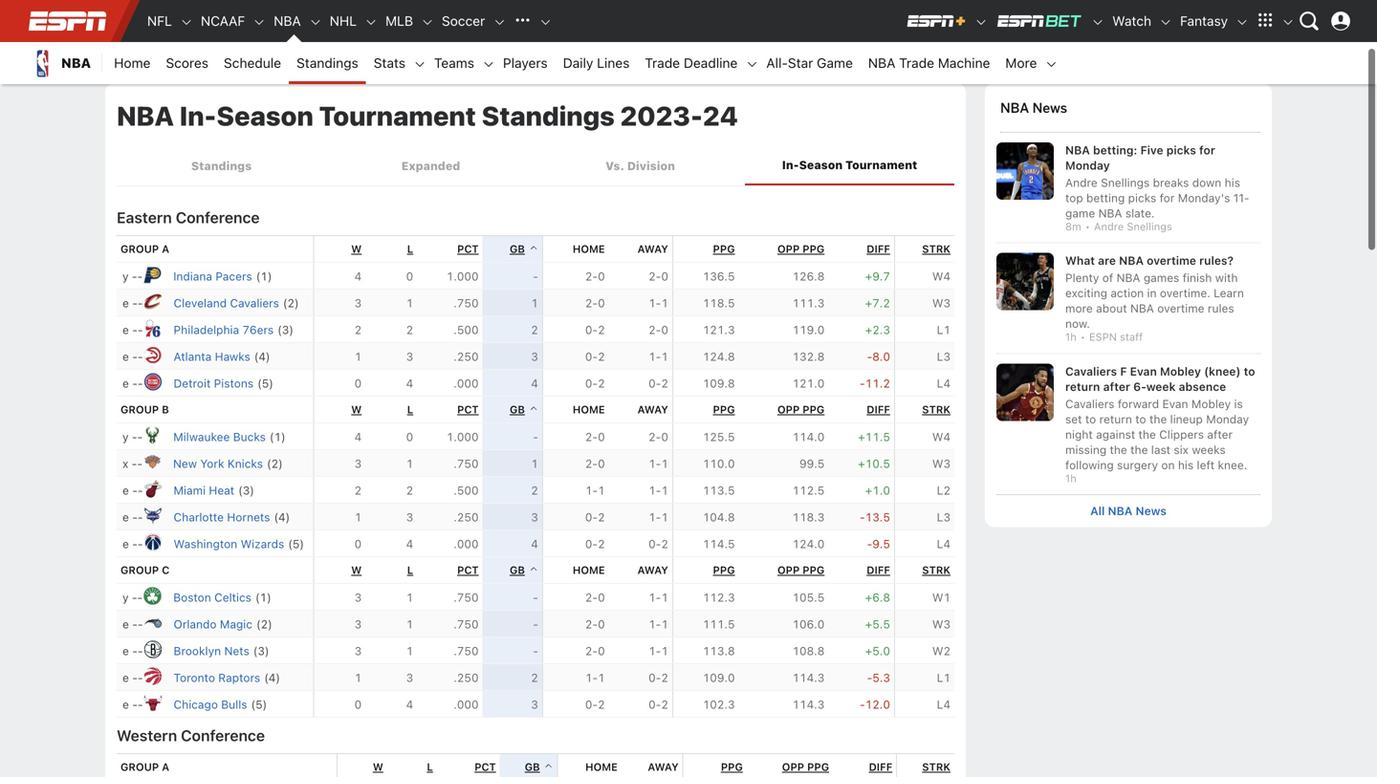 Task type: locate. For each thing, give the bounding box(es) containing it.
1-1 for 111.5
[[649, 618, 669, 632]]

andre up top
[[1066, 176, 1098, 189]]

andre snellings breaks down his top betting picks for monday's 11-game nba slate. element
[[1066, 173, 1261, 221]]

2 y -- from the top
[[122, 431, 143, 444]]

expanded
[[401, 159, 460, 172]]

2 vertical spatial (1)
[[255, 591, 271, 605]]

2 .500 from the top
[[454, 484, 479, 498]]

e -- up group b at the left bottom of page
[[122, 377, 143, 390]]

western
[[117, 727, 177, 745]]

lineup
[[1170, 413, 1203, 426]]

espn bet image
[[996, 13, 1084, 29]]

1 horizontal spatial in-
[[782, 158, 799, 172]]

2 vertical spatial y --
[[122, 591, 143, 605]]

3 l4 from the top
[[937, 698, 951, 712]]

2 vertical spatial (5)
[[251, 698, 267, 712]]

0 horizontal spatial season
[[217, 100, 314, 132]]

a down western
[[162, 762, 169, 774]]

2 strk from the top
[[922, 404, 951, 416]]

mia image
[[143, 479, 162, 499]]

2 vertical spatial standings
[[191, 159, 252, 172]]

news
[[1033, 99, 1068, 117], [1136, 505, 1167, 518]]

3 e from the top
[[122, 350, 129, 364]]

0 horizontal spatial monday
[[1066, 159, 1110, 172]]

1 vertical spatial in-
[[782, 158, 799, 172]]

0 vertical spatial snellings
[[1101, 176, 1150, 189]]

nba left betting:
[[1066, 143, 1090, 157]]

monday
[[1066, 159, 1110, 172], [1206, 413, 1249, 426]]

brooklyn nets link
[[174, 645, 249, 658]]

more
[[1066, 302, 1093, 315]]

121.0
[[792, 377, 825, 390]]

a for pct
[[162, 762, 169, 774]]

.250 for 104.8
[[454, 511, 479, 524]]

diff link down 11.2
[[867, 404, 890, 416]]

chicago bulls link
[[174, 698, 247, 712]]

.000 for 114.5
[[454, 538, 479, 551]]

1 114.3 from the top
[[792, 672, 825, 685]]

e for chicago bulls
[[122, 698, 129, 712]]

e for atlanta hawks
[[122, 350, 129, 364]]

western conference
[[117, 727, 265, 745]]

6 e from the top
[[122, 511, 129, 524]]

list
[[997, 143, 1261, 485]]

(4) for toronto raptors (4)
[[264, 672, 280, 685]]

(4) right 'raptors'
[[264, 672, 280, 685]]

orlando magic link
[[174, 618, 253, 632]]

e left phi icon
[[122, 323, 129, 337]]

(2) right magic
[[256, 618, 272, 632]]

0 vertical spatial return
[[1066, 380, 1100, 393]]

diff down 12.0
[[869, 762, 893, 774]]

y for milwaukee bucks
[[122, 431, 129, 444]]

conference down chicago bulls (5)
[[181, 727, 265, 745]]

0 vertical spatial for
[[1200, 143, 1216, 157]]

chi image
[[143, 694, 162, 713]]

0 vertical spatial (4)
[[254, 350, 270, 364]]

4
[[355, 270, 362, 283], [406, 377, 413, 390], [531, 377, 538, 390], [355, 431, 362, 444], [406, 538, 413, 551], [531, 538, 538, 551], [406, 698, 413, 712]]

tor image
[[143, 667, 162, 686]]

1 vertical spatial news
[[1136, 505, 1167, 518]]

0 vertical spatial group a
[[121, 243, 169, 256]]

standings down 'nba' image
[[297, 55, 358, 71]]

0 vertical spatial y
[[122, 270, 129, 283]]

l3
[[937, 350, 951, 364], [937, 511, 951, 524]]

1 .750 from the top
[[454, 297, 479, 310]]

group up ind image
[[121, 243, 159, 256]]

e left wsh image
[[122, 538, 129, 551]]

group left c
[[121, 565, 159, 577]]

w3 up l2
[[932, 457, 951, 471]]

.750 for 113.8
[[454, 645, 479, 658]]

1- for 113.8
[[649, 645, 661, 658]]

mobley up week
[[1160, 365, 1201, 378]]

detroit pistons link
[[174, 377, 254, 390]]

schedule link
[[216, 42, 289, 84]]

y up the x
[[122, 431, 129, 444]]

(5) right pistons
[[257, 377, 273, 390]]

.000 for 102.3
[[454, 698, 479, 712]]

his down six
[[1178, 458, 1194, 472]]

2- for 111.5
[[585, 618, 598, 632]]

strk link for diff link related to ppg link below 114.5
[[922, 565, 951, 577]]

e for philadelphia 76ers
[[122, 323, 129, 337]]

standings link up eastern conference
[[117, 148, 326, 184]]

1 y from the top
[[122, 270, 129, 283]]

2 strk link from the top
[[922, 404, 951, 416]]

1 vertical spatial (2)
[[267, 457, 283, 471]]

to right the "(knee)" on the right top of the page
[[1244, 365, 1256, 378]]

1- for 124.8
[[649, 350, 661, 364]]

11 e from the top
[[122, 698, 129, 712]]

e -- for toronto raptors
[[122, 672, 143, 685]]

1 vertical spatial conference
[[181, 727, 265, 745]]

4 e from the top
[[122, 377, 129, 390]]

0 vertical spatial .000
[[454, 377, 479, 390]]

0 vertical spatial 1h
[[1066, 331, 1077, 344]]

nba right are
[[1119, 254, 1144, 267]]

1h down now.
[[1066, 331, 1077, 344]]

1 a from the top
[[162, 243, 169, 256]]

his inside cavaliers f evan mobley (knee) to return after 6-week absence cavaliers forward evan mobley is set to return to the lineup monday night against the clippers after missing the the last six weeks following surgery on his left knee. 1h
[[1178, 458, 1194, 472]]

1 horizontal spatial news
[[1136, 505, 1167, 518]]

1 vertical spatial l1
[[937, 672, 951, 685]]

1 vertical spatial group a
[[121, 762, 169, 774]]

set
[[1066, 413, 1082, 426]]

group a for pct
[[121, 762, 169, 774]]

e -- for atlanta hawks
[[122, 350, 143, 364]]

e -- up atl image
[[122, 323, 143, 337]]

.250
[[454, 350, 479, 364], [454, 511, 479, 524], [454, 672, 479, 685]]

1 vertical spatial (5)
[[288, 538, 304, 551]]

1 e from the top
[[122, 297, 129, 310]]

evan
[[1130, 365, 1157, 378], [1163, 397, 1189, 411]]

3 e -- from the top
[[122, 350, 143, 364]]

11-
[[1234, 191, 1250, 205]]

strk
[[922, 243, 951, 256], [922, 404, 951, 416], [922, 565, 951, 577], [922, 762, 951, 774]]

cavaliers up 76ers on the left top
[[230, 297, 279, 310]]

atlanta
[[174, 350, 212, 364]]

diff for ppg link under 109.8
[[867, 404, 890, 416]]

10 e -- from the top
[[122, 672, 143, 685]]

nba inside standings page main content
[[117, 100, 174, 132]]

hawks
[[215, 350, 250, 364]]

for up down
[[1200, 143, 1216, 157]]

0 horizontal spatial picks
[[1128, 191, 1157, 205]]

milwaukee
[[173, 431, 230, 444]]

e left atl image
[[122, 350, 129, 364]]

0 vertical spatial a
[[162, 243, 169, 256]]

group a
[[121, 243, 169, 256], [121, 762, 169, 774]]

ind image
[[143, 265, 162, 284]]

cavaliers up set
[[1066, 397, 1115, 411]]

andre down betting
[[1094, 220, 1124, 233]]

e left orl image
[[122, 618, 129, 632]]

1 vertical spatial for
[[1160, 191, 1175, 205]]

l1 right the +2.3
[[937, 323, 951, 337]]

1 .250 from the top
[[454, 350, 479, 364]]

e left cha image
[[122, 511, 129, 524]]

1 .000 from the top
[[454, 377, 479, 390]]

snellings up betting
[[1101, 176, 1150, 189]]

1-1 for 110.0
[[649, 457, 669, 471]]

nba left home
[[61, 55, 91, 71]]

diff up +9.7
[[867, 243, 890, 256]]

1 vertical spatial .250
[[454, 511, 479, 524]]

0 horizontal spatial trade
[[645, 55, 680, 71]]

diff link down 12.0
[[869, 762, 893, 774]]

7 e -- from the top
[[122, 538, 143, 551]]

2 w4 from the top
[[932, 431, 951, 444]]

(5) right bulls
[[251, 698, 267, 712]]

e -- up western
[[122, 698, 143, 712]]

vs. division link
[[536, 148, 745, 184]]

e -- for miami heat
[[122, 484, 143, 498]]

e -- up tor icon
[[122, 645, 143, 658]]

10 e from the top
[[122, 672, 129, 685]]

110.0
[[703, 457, 735, 471]]

x
[[122, 457, 128, 471]]

1 horizontal spatial tournament
[[846, 158, 918, 172]]

milwaukee bucks (1)
[[173, 431, 286, 444]]

expanded link
[[326, 148, 536, 184]]

mobley down absence
[[1192, 397, 1231, 411]]

+2.3
[[865, 323, 890, 337]]

1 w3 from the top
[[932, 297, 951, 310]]

boston celtics link
[[173, 591, 252, 605]]

0 vertical spatial season
[[217, 100, 314, 132]]

3 strk link from the top
[[922, 565, 951, 577]]

stats image
[[413, 58, 427, 71]]

group left b
[[121, 404, 159, 416]]

1 strk link from the top
[[922, 243, 951, 256]]

trade down espn+ image
[[899, 55, 935, 71]]

2 1.000 from the top
[[446, 431, 479, 444]]

2 horizontal spatial to
[[1244, 365, 1256, 378]]

2 .000 from the top
[[454, 538, 479, 551]]

news inside all nba news link
[[1136, 505, 1167, 518]]

2- for 112.3
[[585, 591, 598, 605]]

opp
[[778, 243, 800, 256], [778, 404, 800, 416], [778, 565, 800, 577], [782, 762, 805, 774]]

1 l3 from the top
[[937, 350, 951, 364]]

0 vertical spatial (1)
[[256, 270, 272, 283]]

0 vertical spatial .500
[[454, 323, 479, 337]]

standings down the players link on the left
[[482, 100, 615, 132]]

to
[[1244, 365, 1256, 378], [1086, 413, 1096, 426], [1136, 413, 1147, 426]]

more sports image
[[539, 15, 552, 29]]

atl image
[[143, 346, 162, 365]]

1 vertical spatial 114.3
[[792, 698, 825, 712]]

0 vertical spatial (3)
[[278, 323, 294, 337]]

4 e -- from the top
[[122, 377, 143, 390]]

.750 for 118.5
[[454, 297, 479, 310]]

after down f
[[1103, 380, 1131, 393]]

1h inside cavaliers f evan mobley (knee) to return after 6-week absence cavaliers forward evan mobley is set to return to the lineup monday night against the clippers after missing the the last six weeks following surgery on his left knee. 1h
[[1066, 472, 1077, 485]]

espn
[[1089, 331, 1117, 344]]

atlanta hawks link
[[174, 350, 250, 364]]

2 horizontal spatial standings
[[482, 100, 615, 132]]

e for detroit pistons
[[122, 377, 129, 390]]

watch image
[[1159, 15, 1173, 29]]

3 .250 from the top
[[454, 672, 479, 685]]

0 horizontal spatial standings
[[191, 159, 252, 172]]

orl image
[[143, 613, 162, 632]]

y -- up x --
[[122, 431, 143, 444]]

absence
[[1179, 380, 1227, 393]]

2- for 125.5
[[585, 431, 598, 444]]

0 vertical spatial (5)
[[257, 377, 273, 390]]

l2
[[937, 484, 951, 498]]

124.0
[[792, 538, 825, 551]]

1 vertical spatial his
[[1178, 458, 1194, 472]]

2 l1 from the top
[[937, 672, 951, 685]]

diff link for ppg link below 114.5
[[867, 565, 890, 577]]

1 vertical spatial w4
[[932, 431, 951, 444]]

w3
[[932, 297, 951, 310], [932, 457, 951, 471], [932, 618, 951, 632]]

(1) for milwaukee bucks (1)
[[270, 431, 286, 444]]

0 horizontal spatial in-
[[180, 100, 217, 132]]

cavaliers forward evan mobley is set to return to the lineup monday night against the clippers after missing the the last six weeks following surgery on his left knee. element
[[1066, 394, 1261, 473]]

1 w4 from the top
[[932, 270, 951, 283]]

1-1 for 113.8
[[649, 645, 669, 658]]

(2) up philadelphia 76ers (3)
[[283, 297, 299, 310]]

1.000 for 136.5
[[446, 270, 479, 283]]

the down forward
[[1150, 413, 1167, 426]]

0 vertical spatial evan
[[1130, 365, 1157, 378]]

125.5
[[703, 431, 735, 444]]

group a up ind image
[[121, 243, 169, 256]]

overtime down the overtime.
[[1158, 302, 1205, 315]]

1 vertical spatial standings link
[[117, 148, 326, 184]]

1 vertical spatial monday
[[1206, 413, 1249, 426]]

0 vertical spatial l4
[[937, 377, 951, 390]]

2 vertical spatial y
[[122, 591, 129, 605]]

e for orlando magic
[[122, 618, 129, 632]]

diff link down -9.5
[[867, 565, 890, 577]]

nba link up schedule
[[266, 0, 309, 42]]

eastern
[[117, 209, 172, 227]]

overtime
[[1147, 254, 1197, 267], [1158, 302, 1205, 315]]

l4 down l2
[[937, 538, 951, 551]]

0 vertical spatial mobley
[[1160, 365, 1201, 378]]

l4 right 11.2
[[937, 377, 951, 390]]

york
[[200, 457, 224, 471]]

trade left deadline
[[645, 55, 680, 71]]

2 w3 from the top
[[932, 457, 951, 471]]

detroit pistons (5)
[[174, 377, 273, 390]]

2-0 for 113.8
[[585, 645, 605, 658]]

-11.2
[[860, 377, 890, 390]]

l4 for -11.2
[[937, 377, 951, 390]]

e --
[[122, 297, 143, 310], [122, 323, 143, 337], [122, 350, 143, 364], [122, 377, 143, 390], [122, 484, 143, 498], [122, 511, 143, 524], [122, 538, 143, 551], [122, 618, 143, 632], [122, 645, 143, 658], [122, 672, 143, 685], [122, 698, 143, 712]]

0 vertical spatial andre
[[1066, 176, 1098, 189]]

(1) for indiana pacers (1)
[[256, 270, 272, 283]]

andre
[[1066, 176, 1098, 189], [1094, 220, 1124, 233]]

5 e -- from the top
[[122, 484, 143, 498]]

all-star game
[[767, 55, 853, 71]]

e left tor icon
[[122, 672, 129, 685]]

w4 right +9.7
[[932, 270, 951, 283]]

y --
[[122, 270, 143, 283], [122, 431, 143, 444], [122, 591, 143, 605]]

1-1 for 113.5
[[649, 484, 669, 498]]

1 vertical spatial (3)
[[238, 484, 254, 498]]

for down breaks
[[1160, 191, 1175, 205]]

1 vertical spatial picks
[[1128, 191, 1157, 205]]

.000 for 109.8
[[454, 377, 479, 390]]

return up set
[[1066, 380, 1100, 393]]

1 group a from the top
[[121, 243, 169, 256]]

(3) right 'heat'
[[238, 484, 254, 498]]

y -- down eastern
[[122, 270, 143, 283]]

diff for ppg link above 136.5
[[867, 243, 890, 256]]

2 e -- from the top
[[122, 323, 143, 337]]

3 y from the top
[[122, 591, 129, 605]]

1-1 for 124.8
[[649, 350, 669, 364]]

1 vertical spatial (4)
[[274, 511, 290, 524]]

e -- for charlotte hornets
[[122, 511, 143, 524]]

0 vertical spatial .250
[[454, 350, 479, 364]]

0 vertical spatial y --
[[122, 270, 143, 283]]

1 vertical spatial (1)
[[270, 431, 286, 444]]

more
[[1006, 55, 1037, 71]]

2 group a from the top
[[121, 762, 169, 774]]

118.5
[[703, 297, 735, 310]]

w3 for +10.5
[[932, 457, 951, 471]]

e -- up "group c"
[[122, 538, 143, 551]]

1 horizontal spatial trade
[[899, 55, 935, 71]]

trade deadline link
[[637, 42, 745, 84]]

1 vertical spatial season
[[799, 158, 843, 172]]

1 .500 from the top
[[454, 323, 479, 337]]

(4) down 76ers on the left top
[[254, 350, 270, 364]]

w2
[[932, 645, 951, 658]]

forward
[[1118, 397, 1159, 411]]

the up surgery
[[1131, 443, 1148, 457]]

1 vertical spatial .500
[[454, 484, 479, 498]]

(4) for atlanta hawks (4)
[[254, 350, 270, 364]]

2 y from the top
[[122, 431, 129, 444]]

1 vertical spatial 1.000
[[446, 431, 479, 444]]

9 e -- from the top
[[122, 645, 143, 658]]

(5) right wizards
[[288, 538, 304, 551]]

e for toronto raptors
[[122, 672, 129, 685]]

3 y -- from the top
[[122, 591, 143, 605]]

(1) for boston celtics (1)
[[255, 591, 271, 605]]

2-
[[585, 270, 598, 283], [649, 270, 661, 283], [585, 297, 598, 310], [649, 323, 661, 337], [585, 431, 598, 444], [649, 431, 661, 444], [585, 457, 598, 471], [585, 591, 598, 605], [585, 618, 598, 632], [585, 645, 598, 658]]

(2) right knicks
[[267, 457, 283, 471]]

fantasy link
[[1173, 0, 1236, 42]]

1- for 110.0
[[649, 457, 661, 471]]

l3 for -13.5
[[937, 511, 951, 524]]

1 horizontal spatial for
[[1200, 143, 1216, 157]]

(3) for brooklyn nets (3)
[[253, 645, 269, 658]]

away
[[638, 243, 669, 256], [638, 404, 669, 416], [638, 565, 669, 577], [648, 762, 679, 774]]

celtics
[[214, 591, 252, 605]]

0 vertical spatial news
[[1033, 99, 1068, 117]]

1 horizontal spatial his
[[1225, 176, 1241, 189]]

y left bos icon
[[122, 591, 129, 605]]

1 1.000 from the top
[[446, 270, 479, 283]]

.750 for 111.5
[[454, 618, 479, 632]]

4 strk link from the top
[[922, 762, 951, 774]]

1 vertical spatial l3
[[937, 511, 951, 524]]

2 114.3 from the top
[[792, 698, 825, 712]]

e left det image
[[122, 377, 129, 390]]

114.3 for -5.3
[[792, 672, 825, 685]]

(4)
[[254, 350, 270, 364], [274, 511, 290, 524], [264, 672, 280, 685]]

season
[[217, 100, 314, 132], [799, 158, 843, 172]]

1 vertical spatial .000
[[454, 538, 479, 551]]

(3) for miami heat (3)
[[238, 484, 254, 498]]

1 horizontal spatial monday
[[1206, 413, 1249, 426]]

exciting
[[1066, 287, 1108, 300]]

e -- up phi icon
[[122, 297, 143, 310]]

l3 down l2
[[937, 511, 951, 524]]

monday down 'is'
[[1206, 413, 1249, 426]]

0-2
[[585, 323, 605, 337], [585, 350, 605, 364], [585, 377, 605, 390], [649, 377, 669, 390], [585, 511, 605, 524], [585, 538, 605, 551], [649, 538, 669, 551], [649, 672, 669, 685], [585, 698, 605, 712], [649, 698, 669, 712]]

stats
[[374, 55, 406, 71]]

1 y -- from the top
[[122, 270, 143, 283]]

nba down home link
[[117, 100, 174, 132]]

2 vertical spatial (2)
[[256, 618, 272, 632]]

5 .750 from the top
[[454, 645, 479, 658]]

e -- up 'bkn' image
[[122, 618, 143, 632]]

l4 for -9.5
[[937, 538, 951, 551]]

e for brooklyn nets
[[122, 645, 129, 658]]

1 vertical spatial standings
[[482, 100, 615, 132]]

2 .750 from the top
[[454, 457, 479, 471]]

1 vertical spatial y --
[[122, 431, 143, 444]]

2 vertical spatial .250
[[454, 672, 479, 685]]

trade
[[645, 55, 680, 71], [899, 55, 935, 71]]

y -- down "group c"
[[122, 591, 143, 605]]

.500 for 1-1
[[454, 484, 479, 498]]

4 .750 from the top
[[454, 618, 479, 632]]

5 e from the top
[[122, 484, 129, 498]]

1 l1 from the top
[[937, 323, 951, 337]]

1 e -- from the top
[[122, 297, 143, 310]]

1 vertical spatial w3
[[932, 457, 951, 471]]

e -- for washington wizards
[[122, 538, 143, 551]]

division
[[627, 159, 675, 172]]

(5) for detroit pistons (5)
[[257, 377, 273, 390]]

are
[[1098, 254, 1116, 267]]

8 e from the top
[[122, 618, 129, 632]]

6 e -- from the top
[[122, 511, 143, 524]]

.250 for 124.8
[[454, 350, 479, 364]]

picks up slate.
[[1128, 191, 1157, 205]]

0 vertical spatial conference
[[176, 209, 260, 227]]

standings link down 'nba' image
[[289, 42, 366, 84]]

2 vertical spatial (3)
[[253, 645, 269, 658]]

strk link for diff link related to ppg link under 109.8
[[922, 404, 951, 416]]

betting
[[1087, 191, 1125, 205]]

l4 for -12.0
[[937, 698, 951, 712]]

1 horizontal spatial standings
[[297, 55, 358, 71]]

2 a from the top
[[162, 762, 169, 774]]

2 vertical spatial (4)
[[264, 672, 280, 685]]

(2) for cleveland cavaliers (2)
[[283, 297, 299, 310]]

news down surgery
[[1136, 505, 1167, 518]]

rules
[[1208, 302, 1235, 315]]

knicks
[[228, 457, 263, 471]]

e for washington wizards
[[122, 538, 129, 551]]

0 vertical spatial (2)
[[283, 297, 299, 310]]

2 .250 from the top
[[454, 511, 479, 524]]

mlb
[[386, 13, 413, 29]]

tab list
[[117, 147, 955, 186]]

11 e -- from the top
[[122, 698, 143, 712]]

nba trade machine
[[868, 55, 990, 71]]

1 horizontal spatial picks
[[1167, 143, 1197, 157]]

0 horizontal spatial to
[[1086, 413, 1096, 426]]

brooklyn
[[174, 645, 221, 658]]

2 1h from the top
[[1066, 472, 1077, 485]]

2 l4 from the top
[[937, 538, 951, 551]]

0 horizontal spatial news
[[1033, 99, 1068, 117]]

4 group from the top
[[121, 762, 159, 774]]

fantasy image
[[1236, 15, 1249, 29]]

e -- for cleveland cavaliers
[[122, 297, 143, 310]]

1h down following
[[1066, 472, 1077, 485]]

six
[[1174, 443, 1189, 457]]

0 vertical spatial his
[[1225, 176, 1241, 189]]

return up 'against'
[[1100, 413, 1132, 426]]

0 horizontal spatial for
[[1160, 191, 1175, 205]]

what are nba overtime rules? element
[[1066, 253, 1261, 268]]

picks right five
[[1167, 143, 1197, 157]]

in- inside "link"
[[782, 158, 799, 172]]

2-0 for 112.3
[[585, 591, 605, 605]]

cavaliers
[[230, 297, 279, 310], [1066, 365, 1117, 378], [1066, 397, 1115, 411]]

diff down 11.2
[[867, 404, 890, 416]]

e left chi image
[[122, 698, 129, 712]]

y for indiana pacers
[[122, 270, 129, 283]]

diff
[[867, 243, 890, 256], [867, 404, 890, 416], [867, 565, 890, 577], [869, 762, 893, 774]]

2 vertical spatial .000
[[454, 698, 479, 712]]

l1 down w2
[[937, 672, 951, 685]]

evan up "6-"
[[1130, 365, 1157, 378]]

charlotte hornets (4)
[[174, 511, 290, 524]]

group down western
[[121, 762, 159, 774]]

13.5
[[865, 511, 890, 524]]

0 vertical spatial 1.000
[[446, 270, 479, 283]]

0 vertical spatial cavaliers
[[230, 297, 279, 310]]

2-0 for 125.5
[[585, 431, 605, 444]]

2 vertical spatial w3
[[932, 618, 951, 632]]

3 w3 from the top
[[932, 618, 951, 632]]

8 e -- from the top
[[122, 618, 143, 632]]

1.000 for 125.5
[[446, 431, 479, 444]]

conference for eastern conference
[[176, 209, 260, 227]]

group a down western
[[121, 762, 169, 774]]

ppg link
[[713, 243, 735, 256], [713, 404, 735, 416], [713, 565, 735, 577], [721, 762, 743, 774]]

after
[[1103, 380, 1131, 393], [1208, 428, 1233, 441]]

1.000
[[446, 270, 479, 283], [446, 431, 479, 444]]

2 e from the top
[[122, 323, 129, 337]]

after up "weeks"
[[1208, 428, 1233, 441]]

orlando magic (2)
[[174, 618, 272, 632]]

7 e from the top
[[122, 538, 129, 551]]

nhl image
[[364, 15, 378, 29]]

cle image
[[143, 292, 162, 311]]

monday down betting:
[[1066, 159, 1110, 172]]

y for boston celtics
[[122, 591, 129, 605]]

0 vertical spatial monday
[[1066, 159, 1110, 172]]

e down the x
[[122, 484, 129, 498]]

nfl image
[[180, 15, 193, 29]]

cleveland cavaliers (2)
[[174, 297, 299, 310]]

l3 right the 8.0
[[937, 350, 951, 364]]

espn plus image
[[975, 15, 988, 29]]

tab list containing in-season tournament
[[117, 147, 955, 186]]

1 vertical spatial 1h
[[1066, 472, 1077, 485]]

(1) right celtics
[[255, 591, 271, 605]]

3 .000 from the top
[[454, 698, 479, 712]]

a up ind image
[[162, 243, 169, 256]]

w3 down w1 at right bottom
[[932, 618, 951, 632]]

w3 right +7.2
[[932, 297, 951, 310]]

diff link
[[867, 243, 890, 256], [867, 404, 890, 416], [867, 565, 890, 577], [869, 762, 893, 774]]

2 l3 from the top
[[937, 511, 951, 524]]

indiana
[[173, 270, 212, 283]]

1 l4 from the top
[[937, 377, 951, 390]]

0 vertical spatial l3
[[937, 350, 951, 364]]

9 e from the top
[[122, 645, 129, 658]]

strk link
[[922, 243, 951, 256], [922, 404, 951, 416], [922, 565, 951, 577], [922, 762, 951, 774]]

e for charlotte hornets
[[122, 511, 129, 524]]

3 .750 from the top
[[454, 591, 479, 605]]

e -- for brooklyn nets
[[122, 645, 143, 658]]

standings up eastern conference
[[191, 159, 252, 172]]

e -- up chi image
[[122, 672, 143, 685]]



Task type: describe. For each thing, give the bounding box(es) containing it.
miami heat (3)
[[174, 484, 254, 498]]

group c
[[121, 565, 170, 577]]

star
[[788, 55, 813, 71]]

slate.
[[1126, 207, 1155, 220]]

1 vertical spatial evan
[[1163, 397, 1189, 411]]

121.3
[[703, 323, 735, 337]]

2- for 113.8
[[585, 645, 598, 658]]

0 horizontal spatial tournament
[[319, 100, 476, 132]]

teams link
[[427, 42, 482, 84]]

ny image
[[143, 453, 162, 472]]

2-0 for 136.5
[[585, 270, 605, 283]]

espn bet image
[[1092, 15, 1105, 29]]

114.3 for -12.0
[[792, 698, 825, 712]]

w1
[[932, 591, 951, 605]]

monday's
[[1178, 191, 1231, 205]]

0 horizontal spatial nba link
[[19, 42, 103, 84]]

2-0 for 118.5
[[585, 297, 605, 310]]

stats link
[[366, 42, 413, 84]]

washington wizards link
[[174, 538, 284, 551]]

andre inside nba betting: five picks for monday andre snellings breaks down his top betting picks for monday's 11- game nba slate.
[[1066, 176, 1098, 189]]

learn
[[1214, 287, 1244, 300]]

l1 for -5.3
[[937, 672, 951, 685]]

trade deadline image
[[745, 58, 759, 71]]

1- for 112.3
[[649, 591, 661, 605]]

wsh image
[[143, 533, 162, 552]]

washington wizards (5)
[[174, 538, 304, 551]]

chicago bulls (5)
[[174, 698, 267, 712]]

e -- for philadelphia 76ers
[[122, 323, 143, 337]]

104.8
[[703, 511, 735, 524]]

2023-
[[620, 100, 703, 132]]

plenty of nba games finish with exciting action in overtime. learn more about nba overtime rules now. element
[[1066, 268, 1261, 332]]

nba betting: five picks for monday andre snellings breaks down his top betting picks for monday's 11- game nba slate.
[[1066, 143, 1250, 220]]

cavaliers f evan mobley (knee) to return after 6-week absence image
[[997, 364, 1054, 421]]

teams image
[[482, 58, 495, 71]]

w3 for +7.2
[[932, 297, 951, 310]]

nba down in
[[1131, 302, 1154, 315]]

136.5
[[703, 270, 735, 283]]

0 horizontal spatial evan
[[1130, 365, 1157, 378]]

114.0
[[792, 431, 825, 444]]

132.8
[[792, 350, 825, 364]]

1 horizontal spatial nba link
[[266, 0, 309, 42]]

4 strk from the top
[[922, 762, 951, 774]]

(5) for washington wizards (5)
[[288, 538, 304, 551]]

1 group from the top
[[121, 243, 159, 256]]

more image
[[1045, 58, 1058, 71]]

what are nba overtime rules? image
[[997, 253, 1054, 311]]

game
[[817, 55, 853, 71]]

new
[[173, 457, 197, 471]]

standings page main content
[[105, 83, 985, 778]]

1 vertical spatial cavaliers
[[1066, 365, 1117, 378]]

+7.2
[[865, 297, 890, 310]]

cha image
[[143, 506, 162, 525]]

+1.0
[[865, 484, 890, 498]]

magic
[[220, 618, 253, 632]]

l1 for +2.3
[[937, 323, 951, 337]]

9.5
[[873, 538, 890, 551]]

2- for 136.5
[[585, 270, 598, 283]]

diff for ppg link under 102.3
[[869, 762, 893, 774]]

strk link for ppg link under 102.3 diff link
[[922, 762, 951, 774]]

126.8
[[792, 270, 825, 283]]

in-season tournament link
[[745, 147, 955, 183]]

group a for indiana pacers
[[121, 243, 169, 256]]

all nba news link
[[1091, 505, 1167, 518]]

(3) for philadelphia 76ers (3)
[[278, 323, 294, 337]]

1 vertical spatial snellings
[[1127, 220, 1173, 233]]

the up the last
[[1139, 428, 1156, 441]]

ncaaf image
[[253, 15, 266, 29]]

0 vertical spatial standings link
[[289, 42, 366, 84]]

teams
[[434, 55, 474, 71]]

1- for 113.5
[[649, 484, 661, 498]]

list containing nba betting: five picks for monday
[[997, 143, 1261, 485]]

1 vertical spatial return
[[1100, 413, 1132, 426]]

fantasy
[[1180, 13, 1228, 29]]

2 trade from the left
[[899, 55, 935, 71]]

(4) for charlotte hornets (4)
[[274, 511, 290, 524]]

what
[[1066, 254, 1095, 267]]

105.5
[[792, 591, 825, 605]]

+5.0
[[865, 645, 890, 658]]

more espn image
[[1251, 7, 1280, 35]]

cavaliers inside standings page main content
[[230, 297, 279, 310]]

the down 'against'
[[1110, 443, 1128, 457]]

his inside nba betting: five picks for monday andre snellings breaks down his top betting picks for monday's 11- game nba slate.
[[1225, 176, 1241, 189]]

e for miami heat
[[122, 484, 129, 498]]

ppg link up 136.5
[[713, 243, 735, 256]]

phi image
[[143, 319, 162, 338]]

124.8
[[703, 350, 735, 364]]

-5.3
[[867, 672, 890, 685]]

diff link for ppg link above 136.5
[[867, 243, 890, 256]]

nba in-season tournament standings 2023-24
[[117, 100, 738, 132]]

102.3
[[703, 698, 735, 712]]

1 vertical spatial andre
[[1094, 220, 1124, 233]]

.500 for 0-2
[[454, 323, 479, 337]]

109.8
[[703, 377, 735, 390]]

cavaliers f evan mobley (knee) to return after 6-week absence element
[[1066, 364, 1261, 394]]

soccer image
[[493, 15, 506, 29]]

w4 for +9.7
[[932, 270, 951, 283]]

plenty
[[1066, 271, 1099, 285]]

3 group from the top
[[121, 565, 159, 577]]

2-0 for 111.5
[[585, 618, 605, 632]]

bos image
[[143, 587, 162, 606]]

0 vertical spatial in-
[[180, 100, 217, 132]]

daily
[[563, 55, 593, 71]]

diff link for ppg link under 102.3
[[869, 762, 893, 774]]

new york knicks link
[[173, 457, 263, 471]]

1 vertical spatial overtime
[[1158, 302, 1205, 315]]

mil image
[[143, 426, 162, 445]]

nba right all
[[1108, 505, 1133, 518]]

games
[[1144, 271, 1180, 285]]

0 vertical spatial after
[[1103, 380, 1131, 393]]

diff for ppg link below 114.5
[[867, 565, 890, 577]]

w3 for +5.5
[[932, 618, 951, 632]]

nba betting: five picks for monday element
[[1066, 143, 1261, 173]]

3 strk from the top
[[922, 565, 951, 577]]

2- for 118.5
[[585, 297, 598, 310]]

conference for western conference
[[181, 727, 265, 745]]

1 1h from the top
[[1066, 331, 1077, 344]]

miami
[[174, 484, 206, 498]]

(2) for orlando magic (2)
[[256, 618, 272, 632]]

night
[[1066, 428, 1093, 441]]

(5) for chicago bulls (5)
[[251, 698, 267, 712]]

nba inside global navigation element
[[274, 13, 301, 29]]

y -- for boston celtics
[[122, 591, 143, 605]]

global navigation element
[[19, 0, 1358, 42]]

washington
[[174, 538, 237, 551]]

season inside in-season tournament "link"
[[799, 158, 843, 172]]

nba down betting
[[1099, 207, 1122, 220]]

1 horizontal spatial to
[[1136, 413, 1147, 426]]

indiana pacers link
[[173, 270, 252, 283]]

monday inside nba betting: five picks for monday andre snellings breaks down his top betting picks for monday's 11- game nba slate.
[[1066, 159, 1110, 172]]

y -- for milwaukee bucks
[[122, 431, 143, 444]]

espn more sports home page image
[[508, 7, 537, 35]]

espn+ image
[[906, 13, 967, 29]]

1 trade from the left
[[645, 55, 680, 71]]

1 vertical spatial mobley
[[1192, 397, 1231, 411]]

game
[[1066, 207, 1095, 220]]

pacers
[[216, 270, 252, 283]]

pistons
[[214, 377, 254, 390]]

0 vertical spatial standings
[[297, 55, 358, 71]]

1-1 for 118.5
[[649, 297, 669, 310]]

c
[[162, 565, 170, 577]]

8.0
[[873, 350, 890, 364]]

w4 for +11.5
[[932, 431, 951, 444]]

last
[[1151, 443, 1171, 457]]

ppg link down 114.5
[[713, 565, 735, 577]]

1- for 118.5
[[649, 297, 661, 310]]

monday inside cavaliers f evan mobley (knee) to return after 6-week absence cavaliers forward evan mobley is set to return to the lineup monday night against the clippers after missing the the last six weeks following surgery on his left knee. 1h
[[1206, 413, 1249, 426]]

machine
[[938, 55, 990, 71]]

about
[[1096, 302, 1127, 315]]

1 horizontal spatial after
[[1208, 428, 1233, 441]]

0 vertical spatial picks
[[1167, 143, 1197, 157]]

scores link
[[158, 42, 216, 84]]

toronto raptors (4)
[[174, 672, 280, 685]]

tournament inside "link"
[[846, 158, 918, 172]]

ppg link down 102.3
[[721, 762, 743, 774]]

nba right the game at right top
[[868, 55, 896, 71]]

e for cleveland cavaliers
[[122, 297, 129, 310]]

det image
[[143, 372, 162, 391]]

+11.5
[[858, 431, 890, 444]]

y -- for indiana pacers
[[122, 270, 143, 283]]

raptors
[[218, 672, 260, 685]]

with
[[1215, 271, 1238, 285]]

diff link for ppg link under 109.8
[[867, 404, 890, 416]]

nba trade machine link
[[861, 42, 998, 84]]

betting:
[[1093, 143, 1138, 157]]

2 vertical spatial cavaliers
[[1066, 397, 1115, 411]]

-8.0
[[867, 350, 890, 364]]

nhl
[[330, 13, 357, 29]]

e -- for chicago bulls
[[122, 698, 143, 712]]

nba down more link
[[1001, 99, 1029, 117]]

breaks
[[1153, 176, 1189, 189]]

nba image
[[309, 15, 322, 29]]

all-
[[767, 55, 788, 71]]

bkn image
[[143, 640, 162, 659]]

0 vertical spatial overtime
[[1147, 254, 1197, 267]]

.750 for 110.0
[[454, 457, 479, 471]]

watch
[[1113, 13, 1152, 29]]

strk link for diff link related to ppg link above 136.5
[[922, 243, 951, 256]]

e -- for detroit pistons
[[122, 377, 143, 390]]

a for indiana pacers
[[162, 243, 169, 256]]

nba up the action
[[1117, 271, 1141, 285]]

tab list inside standings page main content
[[117, 147, 955, 186]]

nba betting: five picks for monday image
[[997, 143, 1054, 200]]

ppg link down 109.8
[[713, 404, 735, 416]]

soccer link
[[434, 0, 493, 42]]

snellings inside nba betting: five picks for monday andre snellings breaks down his top betting picks for monday's 11- game nba slate.
[[1101, 176, 1150, 189]]

l3 for -8.0
[[937, 350, 951, 364]]

1 strk from the top
[[922, 243, 951, 256]]

.750 for 112.3
[[454, 591, 479, 605]]

2-0 for 110.0
[[585, 457, 605, 471]]

2 group from the top
[[121, 404, 159, 416]]

1-1 for 112.3
[[649, 591, 669, 605]]

118.3
[[792, 511, 825, 524]]

76ers
[[242, 323, 274, 337]]

6-
[[1134, 380, 1147, 393]]

mlb image
[[421, 15, 434, 29]]

more espn image
[[1282, 15, 1295, 29]]

111.3
[[792, 297, 825, 310]]

nets
[[224, 645, 249, 658]]

all nba news
[[1091, 505, 1167, 518]]

.250 for 109.0
[[454, 672, 479, 685]]

profile management image
[[1332, 11, 1351, 31]]

daily lines
[[563, 55, 630, 71]]

2- for 110.0
[[585, 457, 598, 471]]

top
[[1066, 191, 1083, 205]]

1-1 for 104.8
[[649, 511, 669, 524]]

is
[[1234, 397, 1243, 411]]



Task type: vqa. For each thing, say whether or not it's contained in the screenshot.


